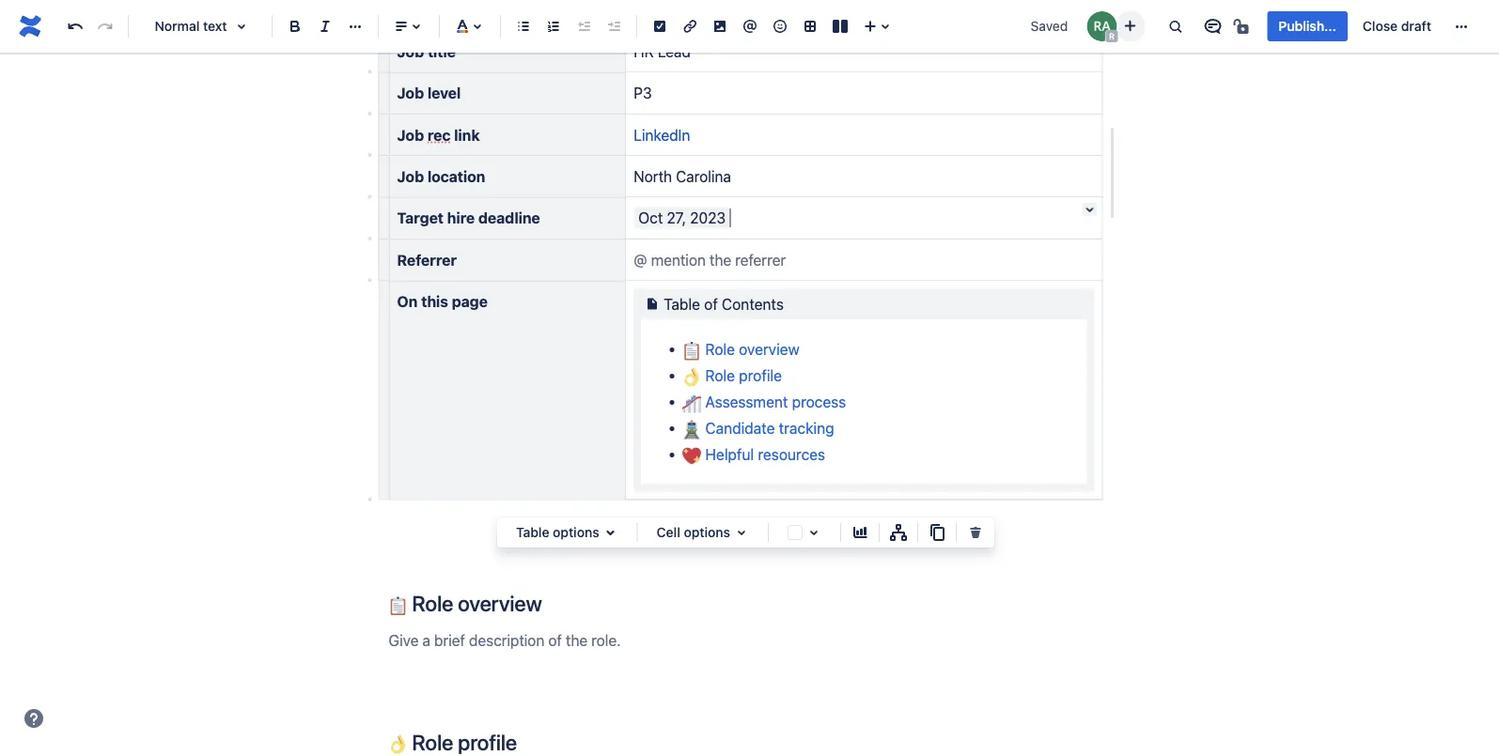 Task type: describe. For each thing, give the bounding box(es) containing it.
table for table of contents
[[664, 295, 700, 313]]

target
[[397, 209, 444, 227]]

link image
[[679, 15, 701, 38]]

bold ⌘b image
[[284, 15, 306, 38]]

find and replace image
[[1164, 15, 1187, 38]]

role inside "link"
[[705, 340, 735, 358]]

help image
[[23, 708, 45, 730]]

north carolina
[[634, 168, 731, 185]]

contents
[[722, 295, 784, 313]]

1 horizontal spatial profile
[[739, 367, 782, 384]]

normal
[[155, 18, 200, 34]]

oct 27, 2023
[[638, 209, 726, 227]]

close
[[1363, 18, 1398, 34]]

overview inside "link"
[[739, 340, 800, 358]]

action item image
[[649, 15, 671, 38]]

table of contents image
[[641, 293, 664, 315]]

emoji image
[[769, 15, 791, 38]]

0 horizontal spatial overview
[[458, 591, 542, 617]]

saved
[[1031, 18, 1068, 34]]

hire
[[447, 209, 475, 227]]

table options
[[516, 525, 599, 540]]

comment icon image
[[1202, 15, 1224, 38]]

expand dropdown menu image for table options
[[599, 522, 622, 544]]

0 horizontal spatial role overview
[[407, 591, 542, 617]]

page
[[452, 293, 488, 311]]

add image, video, or file image
[[709, 15, 731, 38]]

close draft
[[1363, 18, 1432, 34]]

cell options button
[[645, 522, 760, 544]]

:clipboard: image
[[683, 341, 701, 360]]

cell
[[657, 525, 680, 540]]

process
[[792, 393, 846, 411]]

redo ⌘⇧z image
[[94, 15, 117, 38]]

lead
[[658, 42, 691, 60]]

1 horizontal spatial role profile
[[701, 367, 782, 384]]

copy image
[[926, 522, 948, 544]]

helpful resources link
[[683, 446, 825, 466]]

mention image
[[739, 15, 761, 38]]

table for table options
[[516, 525, 549, 540]]

options for cell options
[[684, 525, 730, 540]]

job for job rec link
[[397, 126, 424, 144]]

publish...
[[1279, 18, 1337, 34]]

invite to edit image
[[1119, 15, 1142, 37]]

role overview link
[[683, 340, 800, 360]]

publish... button
[[1267, 11, 1348, 41]]

27,
[[667, 209, 686, 227]]

helpful
[[705, 446, 754, 463]]

bullet list ⌘⇧8 image
[[512, 15, 535, 38]]

north
[[634, 168, 672, 185]]

role profile link
[[683, 367, 782, 387]]



Task type: vqa. For each thing, say whether or not it's contained in the screenshot.
Emoji icon
yes



Task type: locate. For each thing, give the bounding box(es) containing it.
cell options
[[657, 525, 730, 540]]

:ok_hand: image inside role profile link
[[683, 368, 701, 387]]

numbered list ⌘⇧7 image
[[542, 15, 565, 38]]

linkedin
[[634, 126, 690, 144]]

candidate
[[705, 419, 775, 437]]

target hire deadline
[[397, 209, 540, 227]]

more image
[[1450, 15, 1473, 38]]

1 vertical spatial profile
[[458, 730, 517, 755]]

editable content region
[[359, 0, 1133, 756]]

of
[[704, 295, 718, 313]]

text
[[203, 18, 227, 34]]

resources
[[758, 446, 825, 463]]

options for table options
[[553, 525, 599, 540]]

0 horizontal spatial table
[[516, 525, 549, 540]]

expand dropdown menu image for cell options
[[730, 522, 753, 544]]

italic ⌘i image
[[314, 15, 337, 38]]

referrer
[[397, 251, 457, 269]]

0 vertical spatial overview
[[739, 340, 800, 358]]

this
[[421, 293, 448, 311]]

indent tab image
[[603, 15, 625, 38]]

job
[[397, 42, 424, 60], [397, 84, 424, 102], [397, 126, 424, 144], [397, 168, 424, 185]]

cell background image
[[803, 522, 825, 544]]

no restrictions image
[[1232, 15, 1254, 38]]

confluence image
[[15, 11, 45, 41], [15, 11, 45, 41]]

assessment
[[705, 393, 788, 411]]

3 job from the top
[[397, 126, 424, 144]]

assessment process link
[[683, 393, 846, 413]]

align left image
[[390, 15, 413, 38]]

manage connected data image
[[887, 522, 910, 544]]

0 horizontal spatial options
[[553, 525, 599, 540]]

options
[[553, 525, 599, 540], [684, 525, 730, 540]]

:clipboard: image inside role overview "link"
[[683, 341, 701, 360]]

2 expand dropdown menu image from the left
[[730, 522, 753, 544]]

close draft button
[[1352, 11, 1443, 41]]

table options button
[[505, 522, 629, 544]]

0 horizontal spatial role profile
[[407, 730, 517, 755]]

candidate tracking
[[701, 419, 834, 437]]

linkedin link
[[634, 126, 690, 144]]

draft
[[1401, 18, 1432, 34]]

job left level
[[397, 84, 424, 102]]

role profile
[[701, 367, 782, 384], [407, 730, 517, 755]]

expand dropdown menu image left cell
[[599, 522, 622, 544]]

options left cell
[[553, 525, 599, 540]]

0 horizontal spatial profile
[[458, 730, 517, 755]]

table
[[664, 295, 700, 313], [516, 525, 549, 540]]

undo ⌘z image
[[64, 15, 86, 38]]

:sparkling_heart: image
[[683, 447, 701, 466], [683, 447, 701, 466]]

2 job from the top
[[397, 84, 424, 102]]

expand dropdown menu image
[[599, 522, 622, 544], [730, 522, 753, 544]]

1 options from the left
[[553, 525, 599, 540]]

0 vertical spatial profile
[[739, 367, 782, 384]]

overview up role profile link
[[739, 340, 800, 358]]

options inside table options dropdown button
[[553, 525, 599, 540]]

carolina
[[676, 168, 731, 185]]

link
[[454, 126, 480, 144]]

remove image
[[964, 522, 987, 544]]

4 job from the top
[[397, 168, 424, 185]]

:clipboard: image
[[683, 341, 701, 360], [389, 597, 407, 616], [389, 597, 407, 616]]

ruby anderson image
[[1087, 11, 1117, 41]]

1 horizontal spatial options
[[684, 525, 730, 540]]

tracking
[[779, 419, 834, 437]]

0 vertical spatial role overview
[[701, 340, 800, 358]]

1 vertical spatial role profile
[[407, 730, 517, 755]]

p3
[[634, 84, 652, 102]]

job level
[[397, 84, 461, 102]]

job down align left image
[[397, 42, 424, 60]]

job for job level
[[397, 84, 424, 102]]

overview down table options on the left bottom of page
[[458, 591, 542, 617]]

role overview inside "link"
[[701, 340, 800, 358]]

:tram: image
[[683, 420, 701, 439], [683, 420, 701, 439]]

:roller_coaster: image
[[683, 394, 701, 413], [683, 394, 701, 413]]

2023
[[690, 209, 726, 227]]

1 job from the top
[[397, 42, 424, 60]]

0 vertical spatial table
[[664, 295, 700, 313]]

candidate tracking link
[[683, 419, 834, 439]]

level
[[428, 84, 461, 102]]

oct
[[638, 209, 663, 227]]

expand dropdown menu image left cell background icon on the bottom
[[730, 522, 753, 544]]

normal text button
[[136, 6, 264, 47]]

job for job title
[[397, 42, 424, 60]]

0 horizontal spatial expand dropdown menu image
[[599, 522, 622, 544]]

options right cell
[[684, 525, 730, 540]]

:ok_hand: image
[[683, 368, 701, 387], [389, 736, 407, 754], [389, 736, 407, 754]]

2 options from the left
[[684, 525, 730, 540]]

table of contents
[[664, 295, 784, 313]]

hr lead
[[634, 42, 691, 60]]

hr
[[634, 42, 654, 60]]

1 horizontal spatial table
[[664, 295, 700, 313]]

table inside dropdown button
[[516, 525, 549, 540]]

job up target
[[397, 168, 424, 185]]

location
[[428, 168, 485, 185]]

rec
[[428, 126, 451, 144]]

1 horizontal spatial overview
[[739, 340, 800, 358]]

on
[[397, 293, 418, 311]]

profile
[[739, 367, 782, 384], [458, 730, 517, 755]]

0 vertical spatial role profile
[[701, 367, 782, 384]]

1 expand dropdown menu image from the left
[[599, 522, 622, 544]]

role overview
[[701, 340, 800, 358], [407, 591, 542, 617]]

helpful resources
[[701, 446, 825, 463]]

overview
[[739, 340, 800, 358], [458, 591, 542, 617]]

1 horizontal spatial expand dropdown menu image
[[730, 522, 753, 544]]

job for job location
[[397, 168, 424, 185]]

more formatting image
[[344, 15, 367, 38]]

chart image
[[849, 522, 871, 544]]

job left "rec"
[[397, 126, 424, 144]]

deadline
[[478, 209, 540, 227]]

layouts image
[[829, 15, 852, 38]]

1 horizontal spatial role overview
[[701, 340, 800, 358]]

1 vertical spatial role overview
[[407, 591, 542, 617]]

job rec link
[[397, 126, 480, 144]]

on this page
[[397, 293, 488, 311]]

role
[[705, 340, 735, 358], [705, 367, 735, 384], [412, 591, 453, 617], [412, 730, 453, 755]]

job location
[[397, 168, 485, 185]]

table image
[[799, 15, 822, 38]]

options inside the 'cell options' popup button
[[684, 525, 730, 540]]

outdent ⇧tab image
[[572, 15, 595, 38]]

:ok_hand: image
[[683, 368, 701, 387]]

title
[[428, 42, 456, 60]]

assessment process
[[701, 393, 846, 411]]

1 vertical spatial table
[[516, 525, 549, 540]]

normal text
[[155, 18, 227, 34]]

job title
[[397, 42, 456, 60]]

1 vertical spatial overview
[[458, 591, 542, 617]]



